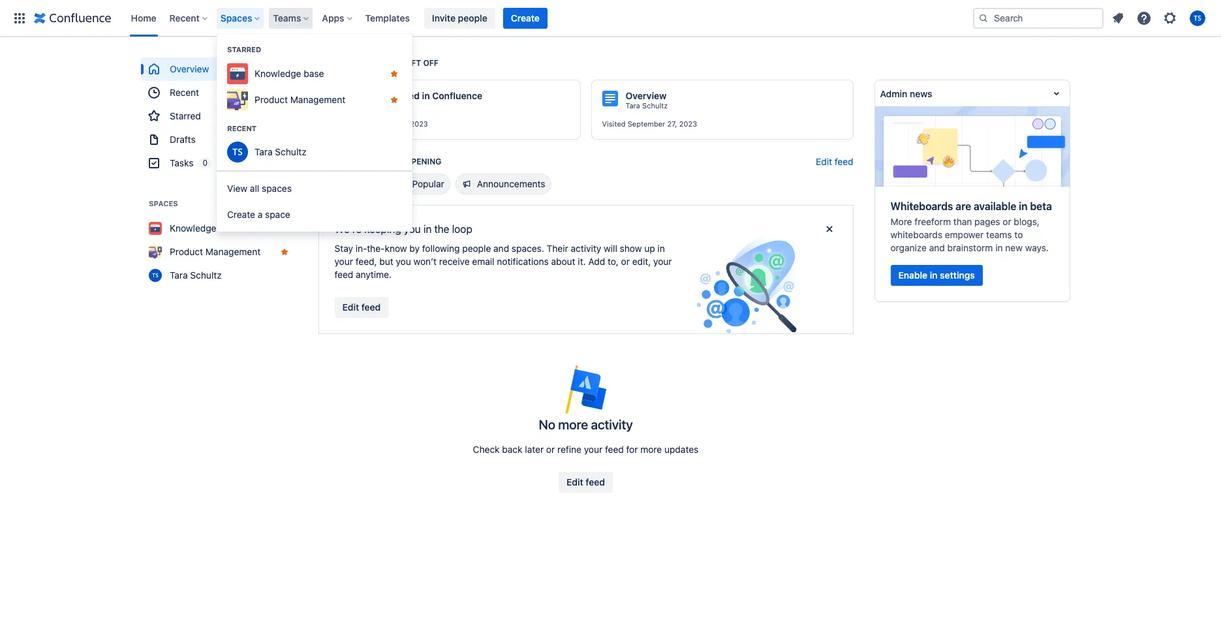 Task type: vqa. For each thing, say whether or not it's contained in the screenshot.
the bottom "out"
no



Task type: describe. For each thing, give the bounding box(es) containing it.
teams
[[273, 12, 301, 23]]

later
[[525, 444, 544, 455]]

you inside stay in-the-know by following people and spaces. their activity will show up in your feed, but you won't receive email notifications about it. add to, or edit, your feed anytime.
[[396, 256, 411, 267]]

we're keeping you in the loop
[[335, 223, 473, 235]]

whiteboards
[[891, 229, 943, 240]]

space
[[265, 209, 290, 220]]

banner containing home
[[0, 0, 1222, 37]]

teams button
[[269, 8, 314, 28]]

1 vertical spatial spaces
[[149, 199, 178, 208]]

settings
[[940, 270, 975, 281]]

templates link
[[361, 8, 414, 28]]

left
[[402, 58, 421, 68]]

up inside stay in-the-know by following people and spaces. their activity will show up in your feed, but you won't receive email notifications about it. add to, or edit, your feed anytime.
[[645, 243, 655, 254]]

create for create
[[511, 12, 540, 23]]

in right started
[[422, 90, 430, 101]]

unstar this space image for topmost product management "link"
[[389, 94, 400, 105]]

:wave: image
[[329, 91, 345, 107]]

receive
[[439, 256, 470, 267]]

activity inside stay in-the-know by following people and spaces. their activity will show up in your feed, but you won't receive email notifications about it. add to, or edit, your feed anytime.
[[571, 243, 602, 254]]

starred inside starred link
[[169, 110, 201, 121]]

admin news
[[880, 88, 933, 99]]

starred element
[[217, 60, 413, 113]]

brainstorm
[[948, 242, 993, 253]]

stay in-the-know by following people and spaces. their activity will show up in your feed, but you won't receive email notifications about it. add to, or edit, your feed anytime.
[[335, 243, 672, 280]]

new
[[1006, 242, 1023, 253]]

blogs,
[[1014, 216, 1040, 227]]

0 horizontal spatial more
[[558, 417, 588, 432]]

more
[[891, 216, 912, 227]]

are
[[956, 200, 972, 212]]

templates
[[365, 12, 410, 23]]

off
[[423, 58, 439, 68]]

product for bottom product management "link"
[[169, 246, 203, 257]]

0 horizontal spatial or
[[546, 444, 555, 455]]

create a space button
[[217, 202, 413, 228]]

1 vertical spatial more
[[641, 444, 662, 455]]

2 vertical spatial tara schultz
[[169, 270, 221, 281]]

1 horizontal spatial edit feed
[[567, 477, 605, 488]]

in right enable
[[930, 270, 938, 281]]

spaces
[[262, 183, 292, 194]]

create link
[[503, 8, 548, 28]]

than
[[954, 216, 972, 227]]

where
[[352, 58, 381, 68]]

teams
[[987, 229, 1012, 240]]

overview tara schultz
[[626, 90, 668, 110]]

happening
[[395, 157, 442, 166]]

create for create a space
[[227, 209, 255, 220]]

2 september from the left
[[628, 119, 666, 128]]

all
[[250, 183, 259, 194]]

the-
[[367, 243, 385, 254]]

updates
[[665, 444, 699, 455]]

1 vertical spatial you
[[404, 223, 421, 235]]

ways.
[[1026, 242, 1049, 253]]

know
[[385, 243, 407, 254]]

for
[[627, 444, 638, 455]]

product management for topmost product management "link"
[[255, 94, 346, 105]]

admin news button
[[875, 80, 1070, 106]]

tara inside overview tara schultz
[[626, 101, 640, 110]]

edit,
[[632, 256, 651, 267]]

in up blogs,
[[1019, 200, 1028, 212]]

group containing view all spaces
[[217, 170, 413, 232]]

getting
[[353, 90, 386, 101]]

confluence
[[432, 90, 483, 101]]

in-
[[356, 243, 367, 254]]

keeping
[[364, 223, 401, 235]]

add
[[589, 256, 605, 267]]

apps
[[322, 12, 344, 23]]

a
[[258, 209, 263, 220]]

in left the
[[424, 223, 432, 235]]

overview for overview
[[169, 63, 209, 74]]

1 vertical spatial activity
[[591, 417, 633, 432]]

popular
[[412, 178, 444, 189]]

visited
[[602, 119, 626, 128]]

and inside stay in-the-know by following people and spaces. their activity will show up in your feed, but you won't receive email notifications about it. add to, or edit, your feed anytime.
[[494, 243, 509, 254]]

view all spaces
[[227, 183, 292, 194]]

home link
[[127, 8, 160, 28]]

loop
[[452, 223, 473, 235]]

following
[[422, 243, 460, 254]]

knowledge base for bottom product management "link" knowledge base link
[[169, 223, 239, 234]]

0 horizontal spatial base
[[219, 223, 239, 234]]

but
[[380, 256, 394, 267]]

we're
[[335, 223, 362, 235]]

enable in settings
[[899, 270, 975, 281]]

2 vertical spatial recent
[[227, 124, 257, 132]]

discover
[[318, 157, 359, 166]]

won't
[[414, 256, 437, 267]]

visited september 27, 2023
[[602, 119, 697, 128]]

0 vertical spatial you
[[383, 58, 400, 68]]

check
[[473, 444, 500, 455]]

apps button
[[318, 8, 358, 28]]

unstar this space image for topmost product management "link"'s knowledge base link
[[389, 68, 400, 79]]

view
[[227, 183, 248, 194]]

or inside whiteboards are available in beta more freeform than pages or blogs, whiteboards empower teams to organize and brainstorm in new ways.
[[1003, 216, 1012, 227]]

enable
[[899, 270, 928, 281]]

available
[[974, 200, 1017, 212]]

announcements button
[[456, 174, 551, 195]]

people inside stay in-the-know by following people and spaces. their activity will show up in your feed, but you won't receive email notifications about it. add to, or edit, your feed anytime.
[[462, 243, 491, 254]]

create a space image
[[277, 196, 292, 212]]

freeform
[[915, 216, 951, 227]]

management for bottom product management "link"
[[205, 246, 260, 257]]

management for topmost product management "link"
[[290, 94, 346, 105]]

recent inside dropdown button
[[169, 12, 200, 23]]

knowledge base for topmost product management "link"'s knowledge base link
[[255, 68, 324, 79]]

0 vertical spatial product management link
[[217, 87, 413, 113]]

back
[[502, 444, 523, 455]]

2 horizontal spatial tara schultz
[[353, 101, 395, 110]]

1 2023 from the left
[[410, 119, 428, 128]]



Task type: locate. For each thing, give the bounding box(es) containing it.
feed,
[[356, 256, 377, 267]]

or
[[1003, 216, 1012, 227], [621, 256, 630, 267], [546, 444, 555, 455]]

notifications
[[497, 256, 549, 267]]

1 horizontal spatial 2023
[[680, 119, 697, 128]]

0 vertical spatial unstar this space image
[[389, 68, 400, 79]]

more
[[558, 417, 588, 432], [641, 444, 662, 455]]

0 vertical spatial activity
[[571, 243, 602, 254]]

0 horizontal spatial product
[[169, 246, 203, 257]]

email
[[472, 256, 495, 267]]

0 horizontal spatial overview
[[169, 63, 209, 74]]

september down overview tara schultz
[[628, 119, 666, 128]]

1 vertical spatial recent
[[169, 87, 199, 98]]

knowledge base inside starred element
[[255, 68, 324, 79]]

0 horizontal spatial edit
[[342, 302, 359, 313]]

about
[[551, 256, 576, 267]]

2 vertical spatial edit feed button
[[559, 472, 613, 493]]

0 horizontal spatial spaces
[[149, 199, 178, 208]]

discover what's happening
[[318, 157, 442, 166]]

starred up "drafts"
[[169, 110, 201, 121]]

0 horizontal spatial and
[[494, 243, 509, 254]]

1 vertical spatial edit
[[342, 302, 359, 313]]

spaces down tasks
[[149, 199, 178, 208]]

knowledge
[[255, 68, 301, 79], [169, 223, 216, 234]]

0 vertical spatial up
[[339, 58, 350, 68]]

in inside stay in-the-know by following people and spaces. their activity will show up in your feed, but you won't receive email notifications about it. add to, or edit, your feed anytime.
[[658, 243, 665, 254]]

started
[[388, 90, 420, 101]]

1 vertical spatial edit feed
[[342, 302, 381, 313]]

0 vertical spatial tara schultz
[[353, 101, 395, 110]]

knowledge base link
[[217, 60, 413, 87], [141, 217, 297, 240]]

product management for bottom product management "link"
[[169, 246, 260, 257]]

product
[[255, 94, 288, 105], [169, 246, 203, 257]]

your right edit,
[[654, 256, 672, 267]]

1 vertical spatial people
[[462, 243, 491, 254]]

0 vertical spatial more
[[558, 417, 588, 432]]

0 horizontal spatial your
[[335, 256, 353, 267]]

2 2023 from the left
[[680, 119, 697, 128]]

0 vertical spatial overview
[[169, 63, 209, 74]]

overview for overview tara schultz
[[626, 90, 667, 101]]

you up by
[[404, 223, 421, 235]]

what's
[[361, 157, 393, 166]]

1 vertical spatial edit feed button
[[335, 297, 389, 318]]

2023
[[410, 119, 428, 128], [680, 119, 697, 128]]

0 vertical spatial knowledge base link
[[217, 60, 413, 87]]

group containing overview
[[141, 57, 297, 175]]

organize
[[891, 242, 927, 253]]

it.
[[578, 256, 586, 267]]

by
[[410, 243, 420, 254]]

0 vertical spatial edit feed
[[816, 156, 854, 167]]

recent down overview link
[[169, 87, 199, 98]]

or inside stay in-the-know by following people and spaces. their activity will show up in your feed, but you won't receive email notifications about it. add to, or edit, your feed anytime.
[[621, 256, 630, 267]]

product management inside starred element
[[255, 94, 346, 105]]

your right 'refine'
[[584, 444, 603, 455]]

refine
[[558, 444, 582, 455]]

2 vertical spatial edit
[[567, 477, 584, 488]]

0 vertical spatial base
[[304, 68, 324, 79]]

september 27, 2023
[[359, 119, 428, 128]]

1 horizontal spatial product
[[255, 94, 288, 105]]

:wave: image
[[329, 91, 345, 107]]

starred down spaces dropdown button
[[227, 45, 261, 54]]

0 vertical spatial edit feed button
[[816, 155, 854, 168]]

anytime.
[[356, 269, 392, 280]]

search image
[[979, 13, 989, 23]]

overview inside overview tara schultz
[[626, 90, 667, 101]]

invite
[[432, 12, 456, 23]]

1 horizontal spatial edit feed button
[[559, 472, 613, 493]]

product management down create a space at the top left of the page
[[169, 246, 260, 257]]

0 vertical spatial knowledge
[[255, 68, 301, 79]]

product inside starred element
[[255, 94, 288, 105]]

0
[[202, 158, 207, 168]]

knowledge base link for topmost product management "link"
[[217, 60, 413, 87]]

more right for
[[641, 444, 662, 455]]

their
[[547, 243, 569, 254]]

2 horizontal spatial edit feed
[[816, 156, 854, 167]]

unstar this space image
[[279, 223, 290, 234]]

recent down recent link
[[227, 124, 257, 132]]

schultz
[[370, 101, 395, 110], [643, 101, 668, 110], [275, 146, 307, 157], [190, 270, 221, 281]]

1 horizontal spatial tara schultz
[[255, 146, 307, 157]]

unstar this space image inside knowledge base link
[[389, 68, 400, 79]]

getting started in confluence
[[353, 90, 483, 101]]

create inside popup button
[[227, 209, 255, 220]]

0 horizontal spatial knowledge
[[169, 223, 216, 234]]

1 horizontal spatial management
[[290, 94, 346, 105]]

you down the know
[[396, 256, 411, 267]]

to,
[[608, 256, 619, 267]]

announcements
[[477, 178, 546, 189]]

management
[[290, 94, 346, 105], [205, 246, 260, 257]]

0 horizontal spatial knowledge base
[[169, 223, 239, 234]]

1 vertical spatial knowledge
[[169, 223, 216, 234]]

base left where
[[304, 68, 324, 79]]

drafts
[[169, 134, 195, 145]]

or right later on the bottom left of the page
[[546, 444, 555, 455]]

0 vertical spatial knowledge base
[[255, 68, 324, 79]]

spaces right recent dropdown button
[[221, 12, 252, 23]]

management down create a space at the top left of the page
[[205, 246, 260, 257]]

pick
[[318, 58, 337, 68]]

global element
[[8, 0, 971, 36]]

popular button
[[391, 174, 450, 195]]

1 horizontal spatial overview
[[626, 90, 667, 101]]

0 horizontal spatial up
[[339, 58, 350, 68]]

unstar this space image for bottom product management "link"
[[279, 247, 290, 257]]

1 vertical spatial product management link
[[141, 240, 297, 264]]

close message box image
[[822, 221, 837, 237]]

1 vertical spatial tara schultz
[[255, 146, 307, 157]]

no more activity
[[539, 417, 633, 432]]

unstar this space image down unstar this space icon at the top left of page
[[279, 247, 290, 257]]

27, down started
[[398, 119, 408, 128]]

management down pick
[[290, 94, 346, 105]]

2 vertical spatial you
[[396, 256, 411, 267]]

1 vertical spatial create
[[227, 209, 255, 220]]

feed inside stay in-the-know by following people and spaces. their activity will show up in your feed, but you won't receive email notifications about it. add to, or edit, your feed anytime.
[[335, 269, 353, 280]]

product for topmost product management "link"
[[255, 94, 288, 105]]

2 horizontal spatial edit
[[816, 156, 832, 167]]

will
[[604, 243, 618, 254]]

1 horizontal spatial spaces
[[221, 12, 252, 23]]

product management down pick
[[255, 94, 346, 105]]

0 horizontal spatial tara schultz
[[169, 270, 221, 281]]

your profile and preferences image
[[1190, 10, 1206, 26]]

create a space
[[227, 209, 290, 220]]

1 horizontal spatial create
[[511, 12, 540, 23]]

1 horizontal spatial 27,
[[668, 119, 677, 128]]

view all spaces link
[[217, 176, 413, 202]]

recent inside group
[[169, 87, 199, 98]]

product management link down create a space at the top left of the page
[[141, 240, 297, 264]]

0 vertical spatial spaces
[[221, 12, 252, 23]]

2 horizontal spatial or
[[1003, 216, 1012, 227]]

base inside starred element
[[304, 68, 324, 79]]

spaces.
[[512, 243, 544, 254]]

create
[[511, 12, 540, 23], [227, 209, 255, 220]]

pick up where you left off
[[318, 58, 439, 68]]

unstar this space image
[[389, 68, 400, 79], [389, 94, 400, 105], [279, 247, 290, 257]]

stay
[[335, 243, 353, 254]]

Search field
[[974, 8, 1104, 28]]

people up email
[[462, 243, 491, 254]]

product management link down pick
[[217, 87, 413, 113]]

you left left
[[383, 58, 400, 68]]

more up 'refine'
[[558, 417, 588, 432]]

knowledge base down view
[[169, 223, 239, 234]]

0 vertical spatial or
[[1003, 216, 1012, 227]]

create inside global element
[[511, 12, 540, 23]]

1 vertical spatial product management
[[169, 246, 260, 257]]

0 horizontal spatial september
[[359, 119, 396, 128]]

knowledge base link up :wave: icon
[[217, 60, 413, 87]]

people right invite
[[458, 12, 488, 23]]

1 vertical spatial unstar this space image
[[389, 94, 400, 105]]

0 horizontal spatial 2023
[[410, 119, 428, 128]]

overview up recent link
[[169, 63, 209, 74]]

0 vertical spatial create
[[511, 12, 540, 23]]

1 horizontal spatial edit
[[567, 477, 584, 488]]

0 horizontal spatial starred
[[169, 110, 201, 121]]

0 vertical spatial management
[[290, 94, 346, 105]]

and up email
[[494, 243, 509, 254]]

or up teams
[[1003, 216, 1012, 227]]

show
[[620, 243, 642, 254]]

1 horizontal spatial knowledge base
[[255, 68, 324, 79]]

or right to,
[[621, 256, 630, 267]]

invite people
[[432, 12, 488, 23]]

spaces button
[[217, 8, 265, 28]]

1 horizontal spatial knowledge
[[255, 68, 301, 79]]

home
[[131, 12, 156, 23]]

appswitcher icon image
[[12, 10, 27, 26]]

unstar this space image down pick up where you left off
[[389, 68, 400, 79]]

in down teams
[[996, 242, 1003, 253]]

up up edit,
[[645, 243, 655, 254]]

activity up for
[[591, 417, 633, 432]]

1 horizontal spatial september
[[628, 119, 666, 128]]

empower
[[945, 229, 984, 240]]

1 horizontal spatial base
[[304, 68, 324, 79]]

you
[[383, 58, 400, 68], [404, 223, 421, 235], [396, 256, 411, 267]]

group
[[141, 57, 297, 175], [217, 170, 413, 232]]

overview link
[[141, 57, 297, 81]]

to
[[1015, 229, 1023, 240]]

product management link
[[217, 87, 413, 113], [141, 240, 297, 264]]

invite people button
[[424, 8, 495, 28]]

0 vertical spatial recent
[[169, 12, 200, 23]]

your down stay
[[335, 256, 353, 267]]

27, down overview tara schultz
[[668, 119, 677, 128]]

1 vertical spatial up
[[645, 243, 655, 254]]

the
[[434, 223, 450, 235]]

pages
[[975, 216, 1001, 227]]

knowledge inside starred element
[[255, 68, 301, 79]]

0 horizontal spatial edit feed button
[[335, 297, 389, 318]]

1 horizontal spatial more
[[641, 444, 662, 455]]

management inside starred element
[[290, 94, 346, 105]]

no
[[539, 417, 556, 432]]

1 vertical spatial knowledge base
[[169, 223, 239, 234]]

overview inside group
[[169, 63, 209, 74]]

people inside button
[[458, 12, 488, 23]]

0 vertical spatial people
[[458, 12, 488, 23]]

1 horizontal spatial your
[[584, 444, 603, 455]]

knowledge base link for bottom product management "link"
[[141, 217, 297, 240]]

september
[[359, 119, 396, 128], [628, 119, 666, 128]]

2 vertical spatial edit feed
[[567, 477, 605, 488]]

confluence image
[[34, 10, 111, 26], [34, 10, 111, 26]]

recent button
[[166, 8, 213, 28]]

notification icon image
[[1111, 10, 1126, 26]]

september down getting
[[359, 119, 396, 128]]

1 vertical spatial overview
[[626, 90, 667, 101]]

edit feed button
[[816, 155, 854, 168], [335, 297, 389, 318], [559, 472, 613, 493]]

2 horizontal spatial edit feed button
[[816, 155, 854, 168]]

1 horizontal spatial and
[[930, 242, 945, 253]]

1 27, from the left
[[398, 119, 408, 128]]

2 27, from the left
[[668, 119, 677, 128]]

whiteboards
[[891, 200, 954, 212]]

settings icon image
[[1163, 10, 1179, 26]]

activity up it.
[[571, 243, 602, 254]]

2 horizontal spatial your
[[654, 256, 672, 267]]

admin
[[880, 88, 908, 99]]

base down create a space at the top left of the page
[[219, 223, 239, 234]]

0 vertical spatial product
[[255, 94, 288, 105]]

knowledge base down teams dropdown button
[[255, 68, 324, 79]]

0 vertical spatial product management
[[255, 94, 346, 105]]

banner
[[0, 0, 1222, 37]]

2 vertical spatial unstar this space image
[[279, 247, 290, 257]]

1 september from the left
[[359, 119, 396, 128]]

unstar this space image up september 27, 2023
[[389, 94, 400, 105]]

up
[[339, 58, 350, 68], [645, 243, 655, 254]]

up right pick
[[339, 58, 350, 68]]

0 horizontal spatial edit feed
[[342, 302, 381, 313]]

1 vertical spatial starred
[[169, 110, 201, 121]]

whiteboards are available in beta more freeform than pages or blogs, whiteboards empower teams to organize and brainstorm in new ways.
[[891, 200, 1053, 253]]

in
[[422, 90, 430, 101], [1019, 200, 1028, 212], [424, 223, 432, 235], [996, 242, 1003, 253], [658, 243, 665, 254], [930, 270, 938, 281]]

in right show
[[658, 243, 665, 254]]

1 horizontal spatial starred
[[227, 45, 261, 54]]

0 horizontal spatial management
[[205, 246, 260, 257]]

1 vertical spatial or
[[621, 256, 630, 267]]

help icon image
[[1137, 10, 1152, 26]]

recent right home
[[169, 12, 200, 23]]

overview up visited september 27, 2023
[[626, 90, 667, 101]]

starred link
[[141, 104, 297, 128]]

knowledge base link down view
[[141, 217, 297, 240]]

1 vertical spatial product
[[169, 246, 203, 257]]

0 horizontal spatial create
[[227, 209, 255, 220]]

schultz inside overview tara schultz
[[643, 101, 668, 110]]

tasks
[[169, 157, 193, 168]]

enable in settings link
[[891, 265, 983, 286]]

tara schultz link
[[353, 101, 395, 110], [626, 101, 668, 110], [217, 139, 413, 165], [141, 264, 297, 287]]

1 vertical spatial management
[[205, 246, 260, 257]]

spaces inside dropdown button
[[221, 12, 252, 23]]

tara
[[353, 101, 368, 110], [626, 101, 640, 110], [255, 146, 273, 157], [169, 270, 187, 281]]

0 vertical spatial edit
[[816, 156, 832, 167]]

0 vertical spatial starred
[[227, 45, 261, 54]]

overview
[[169, 63, 209, 74], [626, 90, 667, 101]]

and down the whiteboards
[[930, 242, 945, 253]]

beta
[[1031, 200, 1053, 212]]

0 horizontal spatial 27,
[[398, 119, 408, 128]]

1 horizontal spatial up
[[645, 243, 655, 254]]

and inside whiteboards are available in beta more freeform than pages or blogs, whiteboards empower teams to organize and brainstorm in new ways.
[[930, 242, 945, 253]]



